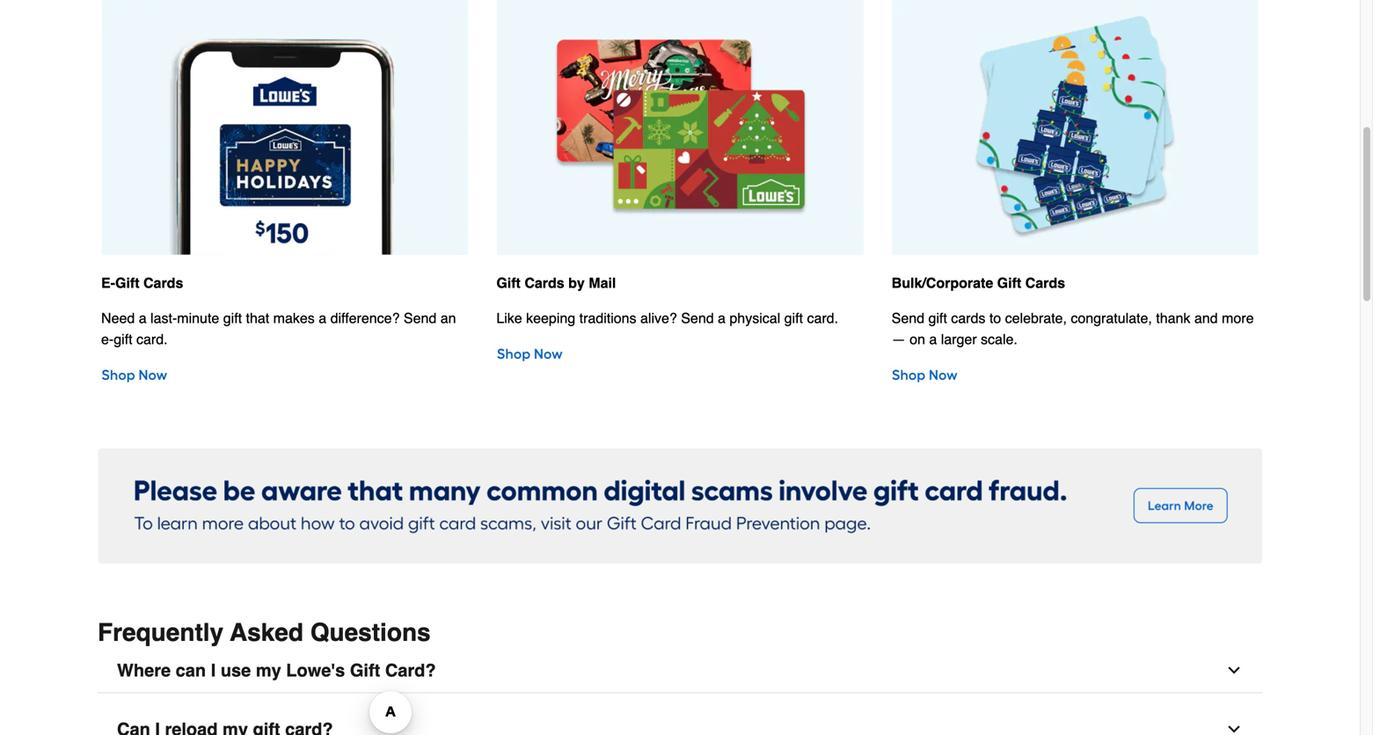 Task type: describe. For each thing, give the bounding box(es) containing it.
thank
[[1156, 310, 1191, 327]]

mail
[[589, 275, 616, 291]]

a left 'physical' at the top right of page
[[718, 310, 726, 327]]

difference?
[[330, 310, 400, 327]]

send inside send gift cards to celebrate, congratulate, thank and more — on a larger scale.
[[892, 310, 925, 327]]

an assortment of lowe's corporate gift cards. image
[[892, 0, 1259, 255]]

gift up like
[[497, 275, 521, 291]]

gift cards by mail
[[497, 275, 616, 291]]

keeping
[[526, 310, 576, 327]]

and
[[1195, 310, 1218, 327]]

use
[[221, 661, 251, 681]]

bulk/corporate
[[892, 275, 994, 291]]

a right makes
[[319, 310, 327, 327]]

to
[[990, 310, 1001, 327]]

many digital scams involve gift card fraud. visit our gift card fraud page to learn more. image
[[98, 449, 1263, 564]]

an
[[441, 310, 456, 327]]

need a last-minute gift that makes a difference? send an e-gift card.
[[101, 310, 456, 348]]

asked
[[230, 619, 304, 647]]

last-
[[151, 310, 177, 327]]

2 chevron down image from the top
[[1226, 721, 1243, 736]]

e-gift cards
[[101, 275, 183, 291]]

gift inside button
[[350, 661, 380, 681]]

two lowe's holiday themed gift cards. image
[[497, 0, 864, 255]]

frequently
[[98, 619, 224, 647]]

celebrate,
[[1005, 310, 1067, 327]]

shop now image for a
[[497, 343, 864, 364]]

send inside need a last-minute gift that makes a difference? send an e-gift card.
[[404, 310, 437, 327]]

more
[[1222, 310, 1254, 327]]

2 send from the left
[[681, 310, 714, 327]]

e-
[[101, 275, 115, 291]]

minute
[[177, 310, 219, 327]]

traditions
[[580, 310, 637, 327]]

can
[[176, 661, 206, 681]]

physical
[[730, 310, 781, 327]]

cards for e-gift cards
[[143, 275, 183, 291]]

e-
[[101, 331, 114, 348]]

need
[[101, 310, 135, 327]]

gift inside send gift cards to celebrate, congratulate, thank and more — on a larger scale.
[[929, 310, 947, 327]]



Task type: locate. For each thing, give the bounding box(es) containing it.
cards left "by"
[[525, 275, 565, 291]]

where can i use my lowe's gift card? button
[[98, 649, 1263, 694]]

a right on on the top right of page
[[929, 331, 937, 348]]

2 horizontal spatial send
[[892, 310, 925, 327]]

larger
[[941, 331, 977, 348]]

shop now image for that
[[101, 364, 468, 385]]

by
[[569, 275, 585, 291]]

cards for bulk/corporate gift cards
[[1026, 275, 1066, 291]]

2 horizontal spatial cards
[[1026, 275, 1066, 291]]

0 horizontal spatial send
[[404, 310, 437, 327]]

cards
[[951, 310, 986, 327]]

1 send from the left
[[404, 310, 437, 327]]

card. right 'physical' at the top right of page
[[807, 310, 839, 327]]

1 horizontal spatial card.
[[807, 310, 839, 327]]

that
[[246, 310, 269, 327]]

where can i use my lowe's gift card?
[[117, 661, 436, 681]]

cards up last-
[[143, 275, 183, 291]]

send left an
[[404, 310, 437, 327]]

0 horizontal spatial cards
[[143, 275, 183, 291]]

1 horizontal spatial cards
[[525, 275, 565, 291]]

card?
[[385, 661, 436, 681]]

gift left that
[[223, 310, 242, 327]]

3 cards from the left
[[1026, 275, 1066, 291]]

scale.
[[981, 331, 1018, 348]]

card.
[[807, 310, 839, 327], [136, 331, 168, 348]]

—
[[892, 331, 906, 348]]

alive?
[[641, 310, 677, 327]]

shop now image down send gift cards to celebrate, congratulate, thank and more — on a larger scale. at the top right
[[892, 364, 1259, 385]]

gift down questions at the left of page
[[350, 661, 380, 681]]

card. inside need a last-minute gift that makes a difference? send an e-gift card.
[[136, 331, 168, 348]]

send right "alive?"
[[681, 310, 714, 327]]

chevron down image inside where can i use my lowe's gift card? button
[[1226, 662, 1243, 680]]

gift
[[115, 275, 140, 291], [497, 275, 521, 291], [998, 275, 1022, 291], [350, 661, 380, 681]]

my
[[256, 661, 281, 681]]

on
[[910, 331, 926, 348]]

shop now image for congratulate,
[[892, 364, 1259, 385]]

a phone screen showing a one hundred fifty dollar lowe's gift card. image
[[101, 0, 468, 255]]

congratulate,
[[1071, 310, 1153, 327]]

3 send from the left
[[892, 310, 925, 327]]

questions
[[310, 619, 431, 647]]

0 horizontal spatial card.
[[136, 331, 168, 348]]

like
[[497, 310, 522, 327]]

chevron down image
[[1226, 662, 1243, 680], [1226, 721, 1243, 736]]

gift right 'physical' at the top right of page
[[785, 310, 803, 327]]

1 vertical spatial card.
[[136, 331, 168, 348]]

bulk/corporate gift cards
[[892, 275, 1066, 291]]

like keeping traditions alive? send a physical gift card.
[[497, 310, 839, 327]]

shop now image
[[497, 343, 864, 364], [101, 364, 468, 385], [892, 364, 1259, 385]]

shop now image down like keeping traditions alive? send a physical gift card.
[[497, 343, 864, 364]]

a
[[139, 310, 147, 327], [319, 310, 327, 327], [718, 310, 726, 327], [929, 331, 937, 348]]

1 horizontal spatial shop now image
[[497, 343, 864, 364]]

card. down last-
[[136, 331, 168, 348]]

0 vertical spatial chevron down image
[[1226, 662, 1243, 680]]

gift up need at left top
[[115, 275, 140, 291]]

where
[[117, 661, 171, 681]]

send gift cards to celebrate, congratulate, thank and more — on a larger scale.
[[892, 310, 1254, 348]]

0 horizontal spatial shop now image
[[101, 364, 468, 385]]

gift down need at left top
[[114, 331, 132, 348]]

2 horizontal spatial shop now image
[[892, 364, 1259, 385]]

a left last-
[[139, 310, 147, 327]]

2 cards from the left
[[525, 275, 565, 291]]

gift up larger
[[929, 310, 947, 327]]

i
[[211, 661, 216, 681]]

a inside send gift cards to celebrate, congratulate, thank and more — on a larger scale.
[[929, 331, 937, 348]]

1 cards from the left
[[143, 275, 183, 291]]

send
[[404, 310, 437, 327], [681, 310, 714, 327], [892, 310, 925, 327]]

0 vertical spatial card.
[[807, 310, 839, 327]]

cards
[[143, 275, 183, 291], [525, 275, 565, 291], [1026, 275, 1066, 291]]

gift
[[223, 310, 242, 327], [785, 310, 803, 327], [929, 310, 947, 327], [114, 331, 132, 348]]

makes
[[273, 310, 315, 327]]

shop now image down need a last-minute gift that makes a difference? send an e-gift card.
[[101, 364, 468, 385]]

gift up to
[[998, 275, 1022, 291]]

cards up celebrate,
[[1026, 275, 1066, 291]]

1 vertical spatial chevron down image
[[1226, 721, 1243, 736]]

frequently asked questions
[[98, 619, 431, 647]]

lowe's
[[286, 661, 345, 681]]

1 horizontal spatial send
[[681, 310, 714, 327]]

1 chevron down image from the top
[[1226, 662, 1243, 680]]

send up on on the top right of page
[[892, 310, 925, 327]]



Task type: vqa. For each thing, say whether or not it's contained in the screenshot.
the frequently
yes



